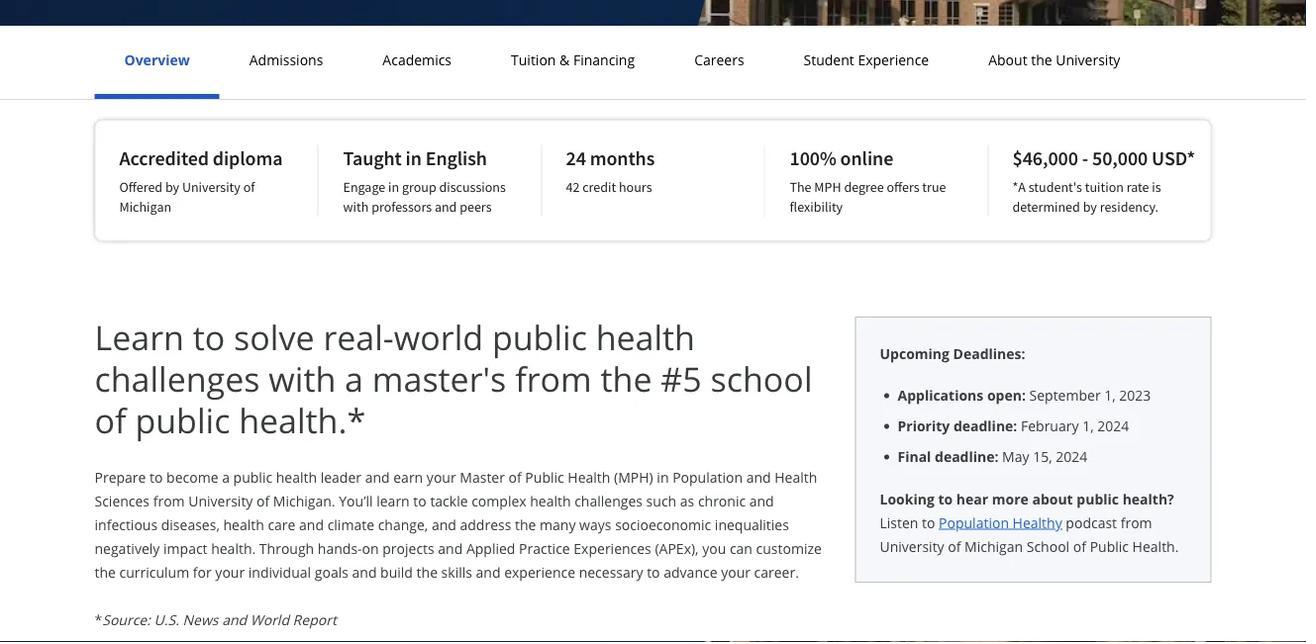 Task type: vqa. For each thing, say whether or not it's contained in the screenshot.


Task type: describe. For each thing, give the bounding box(es) containing it.
for
[[193, 563, 212, 582]]

experience
[[858, 51, 929, 69]]

university inside prepare to become a public health leader and earn your master of public health (mph) in population and health sciences from university of michigan. you'll learn to tackle complex health challenges such as chronic and infectious diseases, health care and climate change, and address the many ways socioeconomic inequalities negatively impact health. through hands-on projects and applied practice experiences (apex), you can customize the curriculum for your individual goals and build the skills and experience necessary to advance your career.
[[188, 492, 253, 511]]

inequalities
[[715, 516, 789, 534]]

solve
[[234, 314, 315, 361]]

looking to hear more about public health? listen to population healthy
[[880, 490, 1174, 532]]

#5
[[661, 356, 702, 402]]

school
[[1027, 537, 1070, 556]]

taught in english engage in group discussions with professors and peers
[[343, 146, 506, 216]]

master
[[460, 468, 505, 487]]

0 horizontal spatial in
[[388, 178, 399, 196]]

discussions
[[439, 178, 506, 196]]

professors
[[372, 198, 432, 216]]

to left hear at the bottom of the page
[[938, 490, 953, 509]]

academics
[[383, 51, 452, 69]]

podcast
[[1066, 514, 1117, 532]]

the left skills
[[417, 563, 438, 582]]

careers
[[694, 51, 744, 69]]

population healthy link
[[939, 514, 1062, 532]]

the down negatively
[[95, 563, 116, 582]]

open:
[[987, 386, 1026, 405]]

tackle
[[430, 492, 468, 511]]

taught
[[343, 146, 402, 171]]

usd*
[[1152, 146, 1196, 171]]

michigan inside accredited diploma offered by university of michigan
[[119, 198, 171, 216]]

change,
[[378, 516, 428, 534]]

about the university
[[989, 51, 1121, 69]]

mph
[[814, 178, 841, 196]]

u.s.
[[154, 611, 179, 629]]

about
[[989, 51, 1028, 69]]

listen
[[880, 514, 918, 532]]

individual
[[248, 563, 311, 582]]

by inside accredited diploma offered by university of michigan
[[165, 178, 179, 196]]

can
[[730, 539, 753, 558]]

looking
[[880, 490, 935, 509]]

accredited
[[119, 146, 209, 171]]

deadline: for final deadline:
[[935, 448, 999, 466]]

of down the podcast
[[1073, 537, 1086, 556]]

list containing applications open:
[[888, 385, 1187, 467]]

residency.
[[1100, 198, 1159, 216]]

final
[[898, 448, 931, 466]]

university inside accredited diploma offered by university of michigan
[[182, 178, 241, 196]]

experience
[[504, 563, 575, 582]]

1 health from the left
[[568, 468, 610, 487]]

from inside prepare to become a public health leader and earn your master of public health (mph) in population and health sciences from university of michigan. you'll learn to tackle complex health challenges such as chronic and infectious diseases, health care and climate change, and address the many ways socioeconomic inequalities negatively impact health. through hands-on projects and applied practice experiences (apex), you can customize the curriculum for your individual goals and build the skills and experience necessary to advance your career.
[[153, 492, 185, 511]]

experiences
[[574, 539, 651, 558]]

&
[[560, 51, 570, 69]]

* source: u.s. news and world report
[[95, 611, 337, 629]]

is
[[1152, 178, 1161, 196]]

of up care
[[257, 492, 270, 511]]

health inside learn to solve real-world public health challenges with a master's from the #5 school of public health.*
[[596, 314, 695, 361]]

public inside podcast from university of michigan school of public health.
[[1090, 537, 1129, 556]]

english
[[426, 146, 487, 171]]

list item containing final deadline:
[[898, 447, 1187, 467]]

advance
[[664, 563, 718, 582]]

applications open: september 1, 2023
[[898, 386, 1151, 405]]

1 horizontal spatial your
[[427, 468, 456, 487]]

50,000
[[1092, 146, 1148, 171]]

school
[[711, 356, 813, 402]]

2 horizontal spatial your
[[721, 563, 751, 582]]

100% online the mph degree offers true flexibility
[[790, 146, 946, 216]]

care
[[268, 516, 296, 534]]

you'll
[[339, 492, 373, 511]]

tuition & financing link
[[505, 51, 641, 69]]

offers
[[887, 178, 920, 196]]

deadline: for priority deadline:
[[954, 417, 1018, 436]]

health.
[[211, 539, 256, 558]]

applications
[[898, 386, 984, 405]]

the
[[790, 178, 812, 196]]

from inside learn to solve real-world public health challenges with a master's from the #5 school of public health.*
[[515, 356, 592, 402]]

infectious
[[95, 516, 158, 534]]

public inside prepare to become a public health leader and earn your master of public health (mph) in population and health sciences from university of michigan. you'll learn to tackle complex health challenges such as chronic and infectious diseases, health care and climate change, and address the many ways socioeconomic inequalities negatively impact health. through hands-on projects and applied practice experiences (apex), you can customize the curriculum for your individual goals and build the skills and experience necessary to advance your career.
[[525, 468, 564, 487]]

from inside podcast from university of michigan school of public health.
[[1121, 514, 1152, 532]]

challenges inside learn to solve real-world public health challenges with a master's from the #5 school of public health.*
[[95, 356, 260, 402]]

through
[[259, 539, 314, 558]]

tuition
[[1085, 178, 1124, 196]]

tuition & financing
[[511, 51, 635, 69]]

as
[[680, 492, 695, 511]]

ways
[[579, 516, 612, 534]]

peers
[[460, 198, 492, 216]]

health.*
[[239, 398, 366, 444]]

to inside learn to solve real-world public health challenges with a master's from the #5 school of public health.*
[[193, 314, 225, 361]]

1, for september
[[1105, 386, 1116, 405]]

public inside the looking to hear more about public health? listen to population healthy
[[1077, 490, 1119, 509]]

priority
[[898, 417, 950, 436]]

learn to solve real-world public health challenges with a master's from the #5 school of public health.*
[[95, 314, 813, 444]]

september
[[1030, 386, 1101, 405]]

socioeconomic
[[615, 516, 711, 534]]

2024 for priority deadline: february 1, 2024
[[1098, 417, 1129, 436]]

-
[[1082, 146, 1089, 171]]

the right about
[[1031, 51, 1052, 69]]

health?
[[1123, 490, 1174, 509]]

list item containing applications open:
[[898, 385, 1187, 406]]

offered
[[119, 178, 163, 196]]

complex
[[472, 492, 527, 511]]

to right listen
[[922, 514, 935, 532]]

with inside learn to solve real-world public health challenges with a master's from the #5 school of public health.*
[[269, 356, 336, 402]]

in inside prepare to become a public health leader and earn your master of public health (mph) in population and health sciences from university of michigan. you'll learn to tackle complex health challenges such as chronic and infectious diseases, health care and climate change, and address the many ways socioeconomic inequalities negatively impact health. through hands-on projects and applied practice experiences (apex), you can customize the curriculum for your individual goals and build the skills and experience necessary to advance your career.
[[657, 468, 669, 487]]

with inside taught in english engage in group discussions with professors and peers
[[343, 198, 369, 216]]

population inside the looking to hear more about public health? listen to population healthy
[[939, 514, 1009, 532]]

curriculum
[[119, 563, 189, 582]]

by inside $46,000 - 50,000 usd* *a student's tuition rate is determined by residency.
[[1083, 198, 1097, 216]]

2 health from the left
[[775, 468, 817, 487]]

and inside taught in english engage in group discussions with professors and peers
[[435, 198, 457, 216]]

to right "prepare"
[[150, 468, 163, 487]]

prepare
[[95, 468, 146, 487]]



Task type: locate. For each thing, give the bounding box(es) containing it.
1,
[[1105, 386, 1116, 405], [1083, 417, 1094, 436]]

true
[[922, 178, 946, 196]]

world
[[250, 611, 289, 629]]

necessary
[[579, 563, 643, 582]]

*a
[[1013, 178, 1026, 196]]

0 vertical spatial population
[[673, 468, 743, 487]]

0 vertical spatial by
[[165, 178, 179, 196]]

a left master's
[[345, 356, 364, 402]]

health.
[[1133, 537, 1179, 556]]

impact
[[163, 539, 208, 558]]

february
[[1021, 417, 1079, 436]]

by down tuition
[[1083, 198, 1097, 216]]

credit
[[583, 178, 616, 196]]

university right about
[[1056, 51, 1121, 69]]

may
[[1002, 448, 1030, 466]]

university down become
[[188, 492, 253, 511]]

1, for february
[[1083, 417, 1094, 436]]

student's
[[1029, 178, 1082, 196]]

1 horizontal spatial with
[[343, 198, 369, 216]]

0 horizontal spatial 2024
[[1056, 448, 1088, 466]]

*
[[95, 611, 102, 629]]

0 horizontal spatial michigan
[[119, 198, 171, 216]]

in up professors
[[388, 178, 399, 196]]

health left (mph)
[[568, 468, 610, 487]]

academics link
[[377, 51, 458, 69]]

leader
[[321, 468, 362, 487]]

(mph)
[[614, 468, 653, 487]]

$46,000 - 50,000 usd* *a student's tuition rate is determined by residency.
[[1013, 146, 1196, 216]]

1 horizontal spatial challenges
[[575, 492, 643, 511]]

upcoming
[[880, 344, 950, 363]]

1 horizontal spatial public
[[1090, 537, 1129, 556]]

your up tackle
[[427, 468, 456, 487]]

list item down february
[[898, 447, 1187, 467]]

to down earn
[[413, 492, 427, 511]]

0 vertical spatial public
[[525, 468, 564, 487]]

a inside prepare to become a public health leader and earn your master of public health (mph) in population and health sciences from university of michigan. you'll learn to tackle complex health challenges such as chronic and infectious diseases, health care and climate change, and address the many ways socioeconomic inequalities negatively impact health. through hands-on projects and applied practice experiences (apex), you can customize the curriculum for your individual goals and build the skills and experience necessary to advance your career.
[[222, 468, 230, 487]]

michigan inside podcast from university of michigan school of public health.
[[965, 537, 1023, 556]]

1 vertical spatial 1,
[[1083, 417, 1094, 436]]

public up many
[[525, 468, 564, 487]]

1 vertical spatial deadline:
[[935, 448, 999, 466]]

1 vertical spatial a
[[222, 468, 230, 487]]

healthy
[[1013, 514, 1062, 532]]

master's
[[372, 356, 506, 402]]

1 vertical spatial with
[[269, 356, 336, 402]]

admissions
[[249, 51, 323, 69]]

rate
[[1127, 178, 1149, 196]]

earn
[[393, 468, 423, 487]]

the up practice
[[515, 516, 536, 534]]

university down listen
[[880, 537, 944, 556]]

michigan.
[[273, 492, 335, 511]]

health
[[568, 468, 610, 487], [775, 468, 817, 487]]

0 horizontal spatial a
[[222, 468, 230, 487]]

source:
[[102, 611, 150, 629]]

1 horizontal spatial michigan
[[965, 537, 1023, 556]]

determined
[[1013, 198, 1080, 216]]

flexibility
[[790, 198, 843, 216]]

health up the inequalities
[[775, 468, 817, 487]]

in up group
[[406, 146, 422, 171]]

1 vertical spatial challenges
[[575, 492, 643, 511]]

goals
[[315, 563, 349, 582]]

1 horizontal spatial 1,
[[1105, 386, 1116, 405]]

$46,000
[[1013, 146, 1078, 171]]

list item up february
[[898, 385, 1187, 406]]

learn
[[377, 492, 410, 511]]

1 vertical spatial list item
[[898, 416, 1187, 437]]

real-
[[323, 314, 394, 361]]

tuition
[[511, 51, 556, 69]]

student experience link
[[798, 51, 935, 69]]

customize
[[756, 539, 822, 558]]

0 horizontal spatial by
[[165, 178, 179, 196]]

list item containing priority deadline:
[[898, 416, 1187, 437]]

admissions link
[[243, 51, 329, 69]]

0 horizontal spatial with
[[269, 356, 336, 402]]

2024 right 15, on the bottom of the page
[[1056, 448, 1088, 466]]

prepare to become a public health leader and earn your master of public health (mph) in population and health sciences from university of michigan. you'll learn to tackle complex health challenges such as chronic and infectious diseases, health care and climate change, and address the many ways socioeconomic inequalities negatively impact health. through hands-on projects and applied practice experiences (apex), you can customize the curriculum for your individual goals and build the skills and experience necessary to advance your career.
[[95, 468, 822, 582]]

overview
[[124, 51, 190, 69]]

1 horizontal spatial health
[[775, 468, 817, 487]]

1 vertical spatial in
[[388, 178, 399, 196]]

report
[[293, 611, 337, 629]]

such
[[646, 492, 677, 511]]

public inside prepare to become a public health leader and earn your master of public health (mph) in population and health sciences from university of michigan. you'll learn to tackle complex health challenges such as chronic and infectious diseases, health care and climate change, and address the many ways socioeconomic inequalities negatively impact health. through hands-on projects and applied practice experiences (apex), you can customize the curriculum for your individual goals and build the skills and experience necessary to advance your career.
[[233, 468, 272, 487]]

michigan down offered
[[119, 198, 171, 216]]

1, right february
[[1083, 417, 1094, 436]]

a inside learn to solve real-world public health challenges with a master's from the #5 school of public health.*
[[345, 356, 364, 402]]

your down can
[[721, 563, 751, 582]]

list
[[888, 385, 1187, 467]]

1 vertical spatial public
[[1090, 537, 1129, 556]]

0 vertical spatial deadline:
[[954, 417, 1018, 436]]

of down hear at the bottom of the page
[[948, 537, 961, 556]]

2 horizontal spatial from
[[1121, 514, 1152, 532]]

in up such
[[657, 468, 669, 487]]

of inside accredited diploma offered by university of michigan
[[243, 178, 255, 196]]

1 vertical spatial from
[[153, 492, 185, 511]]

public down the podcast
[[1090, 537, 1129, 556]]

0 horizontal spatial health
[[568, 468, 610, 487]]

by down accredited
[[165, 178, 179, 196]]

challenges
[[95, 356, 260, 402], [575, 492, 643, 511]]

health
[[596, 314, 695, 361], [276, 468, 317, 487], [530, 492, 571, 511], [223, 516, 264, 534]]

24
[[566, 146, 586, 171]]

overview link
[[118, 51, 196, 69]]

100%
[[790, 146, 837, 171]]

student
[[804, 51, 854, 69]]

news
[[183, 611, 218, 629]]

final deadline: may 15, 2024
[[898, 448, 1088, 466]]

1 horizontal spatial a
[[345, 356, 364, 402]]

negatively
[[95, 539, 160, 558]]

0 horizontal spatial from
[[153, 492, 185, 511]]

population inside prepare to become a public health leader and earn your master of public health (mph) in population and health sciences from university of michigan. you'll learn to tackle complex health challenges such as chronic and infectious diseases, health care and climate change, and address the many ways socioeconomic inequalities negatively impact health. through hands-on projects and applied practice experiences (apex), you can customize the curriculum for your individual goals and build the skills and experience necessary to advance your career.
[[673, 468, 743, 487]]

of down diploma
[[243, 178, 255, 196]]

0 vertical spatial from
[[515, 356, 592, 402]]

podcast from university of michigan school of public health.
[[880, 514, 1179, 556]]

0 horizontal spatial 1,
[[1083, 417, 1094, 436]]

to left solve
[[193, 314, 225, 361]]

1 vertical spatial by
[[1083, 198, 1097, 216]]

university inside podcast from university of michigan school of public health.
[[880, 537, 944, 556]]

challenges inside prepare to become a public health leader and earn your master of public health (mph) in population and health sciences from university of michigan. you'll learn to tackle complex health challenges such as chronic and infectious diseases, health care and climate change, and address the many ways socioeconomic inequalities negatively impact health. through hands-on projects and applied practice experiences (apex), you can customize the curriculum for your individual goals and build the skills and experience necessary to advance your career.
[[575, 492, 643, 511]]

1, left 2023 at the right
[[1105, 386, 1116, 405]]

deadline: up final deadline: may 15, 2024 at the right bottom of the page
[[954, 417, 1018, 436]]

list item
[[898, 385, 1187, 406], [898, 416, 1187, 437], [898, 447, 1187, 467]]

the left #5
[[601, 356, 652, 402]]

public
[[492, 314, 587, 361], [135, 398, 230, 444], [233, 468, 272, 487], [1077, 490, 1119, 509]]

1 horizontal spatial from
[[515, 356, 592, 402]]

upcoming deadlines:
[[880, 344, 1026, 363]]

career.
[[754, 563, 799, 582]]

0 vertical spatial a
[[345, 356, 364, 402]]

sciences
[[95, 492, 150, 511]]

1 vertical spatial 2024
[[1056, 448, 1088, 466]]

1 list item from the top
[[898, 385, 1187, 406]]

a right become
[[222, 468, 230, 487]]

2 vertical spatial from
[[1121, 514, 1152, 532]]

0 vertical spatial 2024
[[1098, 417, 1129, 436]]

0 vertical spatial list item
[[898, 385, 1187, 406]]

0 vertical spatial with
[[343, 198, 369, 216]]

2 vertical spatial list item
[[898, 447, 1187, 467]]

about the university link
[[983, 51, 1126, 69]]

list item up 15, on the bottom of the page
[[898, 416, 1187, 437]]

financing
[[573, 51, 635, 69]]

1 horizontal spatial in
[[406, 146, 422, 171]]

1 horizontal spatial by
[[1083, 198, 1097, 216]]

2024 for final deadline: may 15, 2024
[[1056, 448, 1088, 466]]

university down diploma
[[182, 178, 241, 196]]

to down (apex),
[[647, 563, 660, 582]]

deadline:
[[954, 417, 1018, 436], [935, 448, 999, 466]]

0 vertical spatial 1,
[[1105, 386, 1116, 405]]

your
[[427, 468, 456, 487], [215, 563, 245, 582], [721, 563, 751, 582]]

0 vertical spatial challenges
[[95, 356, 260, 402]]

world
[[394, 314, 483, 361]]

of up the complex
[[509, 468, 522, 487]]

2 horizontal spatial in
[[657, 468, 669, 487]]

1 vertical spatial michigan
[[965, 537, 1023, 556]]

24 months 42 credit hours
[[566, 146, 655, 196]]

2 list item from the top
[[898, 416, 1187, 437]]

of up "prepare"
[[95, 398, 126, 444]]

many
[[540, 516, 576, 534]]

to
[[193, 314, 225, 361], [150, 468, 163, 487], [938, 490, 953, 509], [413, 492, 427, 511], [922, 514, 935, 532], [647, 563, 660, 582]]

0 horizontal spatial your
[[215, 563, 245, 582]]

hands-
[[318, 539, 362, 558]]

address
[[460, 516, 511, 534]]

1 horizontal spatial 2024
[[1098, 417, 1129, 436]]

1 horizontal spatial population
[[939, 514, 1009, 532]]

deadline: up hear at the bottom of the page
[[935, 448, 999, 466]]

0 horizontal spatial challenges
[[95, 356, 260, 402]]

the inside learn to solve real-world public health challenges with a master's from the #5 school of public health.*
[[601, 356, 652, 402]]

2 vertical spatial in
[[657, 468, 669, 487]]

0 vertical spatial michigan
[[119, 198, 171, 216]]

skills
[[441, 563, 472, 582]]

michigan down 'population healthy' link
[[965, 537, 1023, 556]]

hours
[[619, 178, 652, 196]]

(apex),
[[655, 539, 699, 558]]

public
[[525, 468, 564, 487], [1090, 537, 1129, 556]]

hear
[[957, 490, 989, 509]]

population up 'chronic'
[[673, 468, 743, 487]]

3 list item from the top
[[898, 447, 1187, 467]]

0 vertical spatial in
[[406, 146, 422, 171]]

of inside learn to solve real-world public health challenges with a master's from the #5 school of public health.*
[[95, 398, 126, 444]]

1 vertical spatial population
[[939, 514, 1009, 532]]

the
[[1031, 51, 1052, 69], [601, 356, 652, 402], [515, 516, 536, 534], [95, 563, 116, 582], [417, 563, 438, 582]]

0 horizontal spatial population
[[673, 468, 743, 487]]

with
[[343, 198, 369, 216], [269, 356, 336, 402]]

0 horizontal spatial public
[[525, 468, 564, 487]]

population down hear at the bottom of the page
[[939, 514, 1009, 532]]

you
[[702, 539, 726, 558]]

practice
[[519, 539, 570, 558]]

2024 down 2023 at the right
[[1098, 417, 1129, 436]]

your down health.
[[215, 563, 245, 582]]

become
[[166, 468, 218, 487]]



